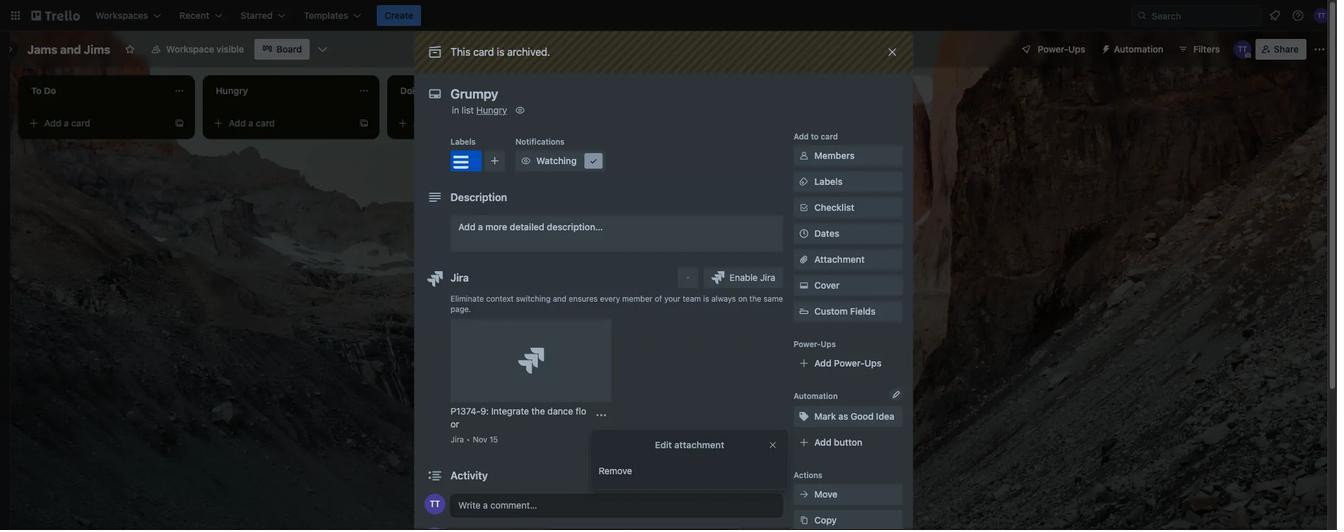 Task type: vqa. For each thing, say whether or not it's contained in the screenshot.
ADD A CARD button
yes



Task type: describe. For each thing, give the bounding box(es) containing it.
fields
[[850, 306, 876, 317]]

always
[[711, 294, 736, 303]]

star or unstar board image
[[125, 44, 135, 55]]

dates
[[814, 228, 839, 239]]

jira inside p1374-9: integrate the dance flo or jira • nov 15
[[451, 435, 464, 444]]

ups inside button
[[1068, 44, 1085, 55]]

eliminate
[[451, 294, 484, 303]]

sm image inside mark as good idea button
[[797, 411, 810, 424]]

dance
[[547, 406, 573, 417]]

add power-ups
[[814, 358, 882, 369]]

sm image for checklist
[[797, 201, 810, 214]]

p1374-9: integrate the dance flo or jira • nov 15
[[451, 406, 586, 444]]

nov
[[473, 435, 487, 444]]

flo
[[576, 406, 586, 417]]

edit attachment
[[655, 440, 724, 451]]

search image
[[1137, 10, 1147, 21]]

1 vertical spatial power-
[[794, 340, 821, 349]]

description
[[451, 191, 507, 204]]

power- inside button
[[1038, 44, 1068, 55]]

eliminate context switching and ensures every member of your team is always on the same page.
[[451, 294, 783, 314]]

sm image for copy
[[797, 515, 810, 528]]

in
[[452, 105, 459, 116]]

0 vertical spatial terry turtle (terryturtle) image
[[1234, 40, 1252, 58]]

add inside "link"
[[458, 222, 476, 233]]

detailed
[[510, 222, 544, 233]]

1 vertical spatial power-ups
[[794, 340, 836, 349]]

color: blue, title: none image
[[451, 151, 482, 172]]

9:
[[480, 406, 489, 417]]

Search field
[[1147, 6, 1261, 25]]

copy
[[814, 516, 837, 526]]

attachment
[[674, 440, 724, 451]]

custom fields
[[814, 306, 876, 317]]

context
[[486, 294, 514, 303]]

edit
[[655, 440, 672, 451]]

p1374-9: integrate the dance floor image
[[518, 348, 544, 374]]

move
[[814, 490, 837, 500]]

create
[[385, 10, 413, 21]]

Write a comment text field
[[451, 494, 783, 518]]

add a card button for create from template… icon
[[23, 113, 169, 134]]

attachment button
[[794, 249, 903, 270]]

member
[[622, 294, 652, 303]]

ensures
[[569, 294, 598, 303]]

cover link
[[794, 275, 903, 296]]

sm image right the hungry link
[[514, 104, 527, 117]]

to
[[811, 132, 819, 141]]

list
[[462, 105, 474, 116]]

enable
[[729, 273, 758, 283]]

sm image for move
[[797, 489, 810, 502]]

dates button
[[794, 223, 903, 244]]

show menu image
[[1313, 43, 1326, 56]]

on
[[738, 294, 747, 303]]

cover
[[814, 280, 840, 291]]

a inside "link"
[[478, 222, 483, 233]]

enable jira button
[[703, 268, 783, 288]]

good
[[851, 412, 874, 422]]

jira up eliminate
[[451, 272, 469, 284]]

open information menu image
[[1292, 9, 1305, 22]]

create from template… image
[[174, 118, 185, 129]]

remove button
[[591, 461, 788, 482]]

watching button
[[516, 151, 605, 172]]

board
[[276, 44, 302, 55]]

actions
[[794, 471, 822, 480]]

workspace
[[166, 44, 214, 55]]

more
[[485, 222, 507, 233]]

same
[[764, 294, 783, 303]]

sm image for members
[[797, 149, 810, 162]]

primary element
[[0, 0, 1337, 31]]

attachment
[[814, 254, 865, 265]]

add a more detailed description… link
[[451, 216, 783, 252]]

the inside eliminate context switching and ensures every member of your team is always on the same page.
[[749, 294, 761, 303]]

checklist link
[[794, 198, 903, 218]]

filters button
[[1174, 39, 1224, 60]]

activity
[[451, 470, 488, 482]]

3 add a card button from the left
[[392, 113, 538, 134]]

hungry
[[476, 105, 507, 116]]

as
[[838, 412, 848, 422]]

Board name text field
[[21, 39, 117, 60]]

workspace visible button
[[143, 39, 252, 60]]

idea
[[876, 412, 894, 422]]

mark as good idea button
[[794, 407, 903, 427]]

add button button
[[794, 433, 903, 453]]

create button
[[377, 5, 421, 26]]

1 vertical spatial labels
[[814, 176, 843, 187]]

enable jira
[[729, 273, 775, 283]]

checklist
[[814, 202, 854, 213]]



Task type: locate. For each thing, give the bounding box(es) containing it.
0 horizontal spatial ups
[[821, 340, 836, 349]]

sm image right power-ups button
[[1096, 39, 1114, 57]]

sm image for automation
[[1096, 39, 1114, 57]]

this card is archived.
[[451, 46, 550, 58]]

workspace visible
[[166, 44, 244, 55]]

1 vertical spatial the
[[531, 406, 545, 417]]

labels up color: blue, title: none image
[[451, 137, 476, 146]]

jira inside button
[[760, 273, 775, 283]]

archived.
[[507, 46, 550, 58]]

0 vertical spatial automation
[[1114, 44, 1163, 55]]

add power-ups link
[[794, 353, 903, 374]]

sm image inside watching button
[[587, 155, 600, 168]]

0 vertical spatial is
[[497, 46, 504, 58]]

power-
[[1038, 44, 1068, 55], [794, 340, 821, 349], [834, 358, 864, 369]]

sm image inside watching button
[[519, 155, 532, 168]]

sm image left copy
[[797, 515, 810, 528]]

automation up mark
[[794, 392, 838, 401]]

board link
[[254, 39, 310, 60]]

hungry link
[[476, 105, 507, 116]]

sm image inside checklist link
[[797, 201, 810, 214]]

jira left •
[[451, 435, 464, 444]]

add a card
[[44, 118, 90, 129], [229, 118, 275, 129], [413, 118, 459, 129]]

ups
[[1068, 44, 1085, 55], [821, 340, 836, 349], [864, 358, 882, 369]]

share
[[1274, 44, 1299, 55]]

terry turtle (terryturtle) image
[[1314, 8, 1329, 23]]

2 add a card button from the left
[[208, 113, 353, 134]]

custom
[[814, 306, 848, 317]]

0 horizontal spatial terry turtle (terryturtle) image
[[425, 494, 445, 515]]

custom fields button
[[794, 305, 903, 318]]

and left ensures
[[553, 294, 566, 303]]

0 horizontal spatial power-
[[794, 340, 821, 349]]

0 horizontal spatial automation
[[794, 392, 838, 401]]

in list hungry
[[452, 105, 507, 116]]

sm image inside labels link
[[797, 175, 810, 188]]

1 add a card from the left
[[44, 118, 90, 129]]

jims
[[84, 42, 110, 56]]

0 horizontal spatial is
[[497, 46, 504, 58]]

1 horizontal spatial labels
[[814, 176, 843, 187]]

2 horizontal spatial power-
[[1038, 44, 1068, 55]]

automation down search image
[[1114, 44, 1163, 55]]

0 notifications image
[[1267, 8, 1282, 23]]

jams and jims
[[27, 42, 110, 56]]

1 vertical spatial and
[[553, 294, 566, 303]]

every
[[600, 294, 620, 303]]

2 vertical spatial ups
[[864, 358, 882, 369]]

1 add a card button from the left
[[23, 113, 169, 134]]

your
[[664, 294, 680, 303]]

sm image down notifications
[[519, 155, 532, 168]]

sm image inside cover link
[[797, 279, 810, 292]]

1 vertical spatial automation
[[794, 392, 838, 401]]

1 horizontal spatial power-ups
[[1038, 44, 1085, 55]]

the left dance
[[531, 406, 545, 417]]

watching
[[536, 156, 577, 166]]

a
[[64, 118, 69, 129], [248, 118, 253, 129], [433, 118, 438, 129], [478, 222, 483, 233]]

share button
[[1256, 39, 1306, 60]]

the right on on the right
[[749, 294, 761, 303]]

sm image down add to card
[[797, 149, 810, 162]]

1 horizontal spatial ups
[[864, 358, 882, 369]]

0 vertical spatial power-
[[1038, 44, 1068, 55]]

15
[[489, 435, 498, 444]]

None text field
[[444, 82, 873, 105]]

or
[[451, 419, 459, 430]]

power-ups button
[[1012, 39, 1093, 60]]

sm image for watching
[[519, 155, 532, 168]]

jira up same
[[760, 273, 775, 283]]

power-ups inside button
[[1038, 44, 1085, 55]]

sm image inside members link
[[797, 149, 810, 162]]

sm image
[[1096, 39, 1114, 57], [514, 104, 527, 117], [587, 155, 600, 168], [797, 175, 810, 188], [797, 201, 810, 214], [797, 279, 810, 292], [797, 489, 810, 502]]

sm image for labels
[[797, 175, 810, 188]]

move link
[[794, 485, 903, 505]]

sm image for cover
[[797, 279, 810, 292]]

copy link
[[794, 511, 903, 531]]

0 horizontal spatial the
[[531, 406, 545, 417]]

0 horizontal spatial and
[[60, 42, 81, 56]]

sm image inside copy link
[[797, 515, 810, 528]]

card
[[473, 46, 494, 58], [71, 118, 90, 129], [256, 118, 275, 129], [440, 118, 459, 129], [821, 132, 838, 141]]

customize views image
[[316, 43, 329, 56]]

1 horizontal spatial add a card button
[[208, 113, 353, 134]]

sm image left mark
[[797, 411, 810, 424]]

the
[[749, 294, 761, 303], [531, 406, 545, 417]]

0 vertical spatial power-ups
[[1038, 44, 1085, 55]]

automation inside automation button
[[1114, 44, 1163, 55]]

add a card button
[[23, 113, 169, 134], [208, 113, 353, 134], [392, 113, 538, 134]]

0 horizontal spatial add a card button
[[23, 113, 169, 134]]

the inside p1374-9: integrate the dance flo or jira • nov 15
[[531, 406, 545, 417]]

1 horizontal spatial the
[[749, 294, 761, 303]]

1 vertical spatial terry turtle (terryturtle) image
[[425, 494, 445, 515]]

add a card for create from template… icon
[[44, 118, 90, 129]]

switch to… image
[[9, 9, 22, 22]]

this
[[451, 46, 470, 58]]

0 vertical spatial and
[[60, 42, 81, 56]]

of
[[655, 294, 662, 303]]

create from template… image
[[359, 118, 369, 129]]

3 add a card from the left
[[413, 118, 459, 129]]

remove
[[599, 466, 632, 477]]

automation button
[[1096, 39, 1171, 60]]

jams
[[27, 42, 57, 56]]

sm image inside move link
[[797, 489, 810, 502]]

0 vertical spatial the
[[749, 294, 761, 303]]

is inside eliminate context switching and ensures every member of your team is always on the same page.
[[703, 294, 709, 303]]

sm image right watching
[[587, 155, 600, 168]]

page.
[[451, 305, 471, 314]]

1 horizontal spatial automation
[[1114, 44, 1163, 55]]

2 vertical spatial power-
[[834, 358, 864, 369]]

sm image down add to card
[[797, 175, 810, 188]]

1 horizontal spatial power-
[[834, 358, 864, 369]]

is
[[497, 46, 504, 58], [703, 294, 709, 303]]

0 vertical spatial labels
[[451, 137, 476, 146]]

terry turtle (terryturtle) image
[[1234, 40, 1252, 58], [425, 494, 445, 515]]

0 horizontal spatial labels
[[451, 137, 476, 146]]

members link
[[794, 146, 903, 166]]

sm image down actions at the right bottom
[[797, 489, 810, 502]]

team
[[683, 294, 701, 303]]

switching
[[516, 294, 551, 303]]

power-ups
[[1038, 44, 1085, 55], [794, 340, 836, 349]]

0 horizontal spatial power-ups
[[794, 340, 836, 349]]

automation
[[1114, 44, 1163, 55], [794, 392, 838, 401]]

notifications
[[516, 137, 565, 146]]

integrate
[[491, 406, 529, 417]]

1 horizontal spatial is
[[703, 294, 709, 303]]

2 horizontal spatial add a card
[[413, 118, 459, 129]]

add button
[[814, 438, 862, 448]]

add a more detailed description…
[[458, 222, 603, 233]]

add a card button for create from template… image
[[208, 113, 353, 134]]

ups left automation button
[[1068, 44, 1085, 55]]

1 horizontal spatial and
[[553, 294, 566, 303]]

2 horizontal spatial add a card button
[[392, 113, 538, 134]]

button
[[834, 438, 862, 448]]

mark
[[814, 412, 836, 422]]

sm image
[[797, 149, 810, 162], [519, 155, 532, 168], [797, 411, 810, 424], [797, 515, 810, 528]]

labels up checklist
[[814, 176, 843, 187]]

p1374-
[[451, 406, 480, 417]]

sm image inside automation button
[[1096, 39, 1114, 57]]

1 horizontal spatial add a card
[[229, 118, 275, 129]]

jira
[[451, 272, 469, 284], [760, 273, 775, 283], [451, 435, 464, 444]]

is right team
[[703, 294, 709, 303]]

visible
[[216, 44, 244, 55]]

description…
[[547, 222, 603, 233]]

2 horizontal spatial ups
[[1068, 44, 1085, 55]]

0 vertical spatial ups
[[1068, 44, 1085, 55]]

•
[[467, 435, 470, 444]]

labels
[[451, 137, 476, 146], [814, 176, 843, 187]]

filters
[[1193, 44, 1220, 55]]

0 horizontal spatial add a card
[[44, 118, 90, 129]]

add to card
[[794, 132, 838, 141]]

2 add a card from the left
[[229, 118, 275, 129]]

labels link
[[794, 172, 903, 192]]

1 vertical spatial is
[[703, 294, 709, 303]]

ups down fields
[[864, 358, 882, 369]]

members
[[814, 150, 855, 161]]

add a card for create from template… image
[[229, 118, 275, 129]]

is left archived.
[[497, 46, 504, 58]]

sm image left checklist
[[797, 201, 810, 214]]

and left jims
[[60, 42, 81, 56]]

mark as good idea
[[814, 412, 894, 422]]

and inside eliminate context switching and ensures every member of your team is always on the same page.
[[553, 294, 566, 303]]

1 horizontal spatial terry turtle (terryturtle) image
[[1234, 40, 1252, 58]]

1 vertical spatial ups
[[821, 340, 836, 349]]

sm image left cover
[[797, 279, 810, 292]]

and inside board name text box
[[60, 42, 81, 56]]

ups up 'add power-ups'
[[821, 340, 836, 349]]



